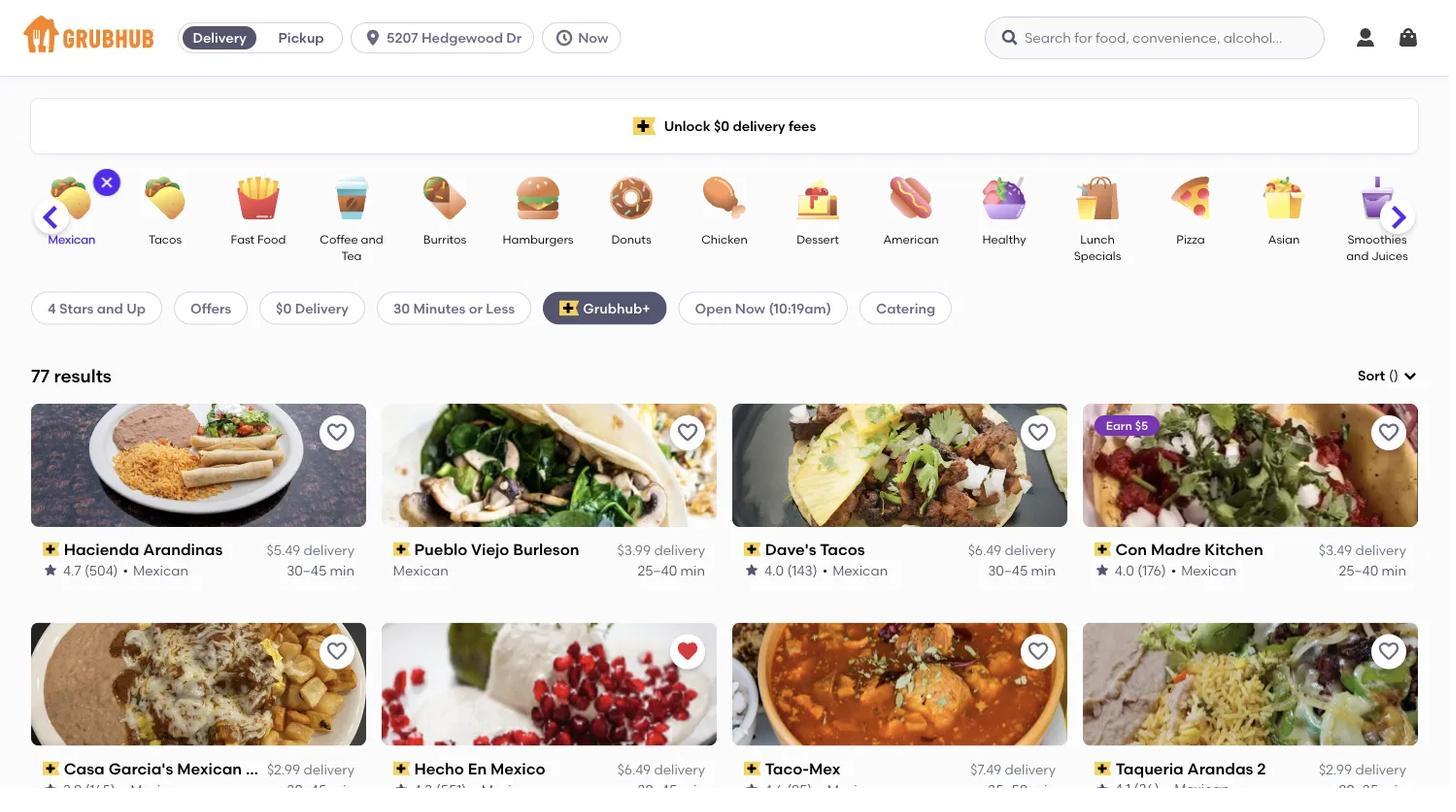 Task type: locate. For each thing, give the bounding box(es) containing it.
offers
[[190, 300, 231, 317]]

mexican down con madre kitchen
[[1182, 562, 1237, 579]]

min
[[330, 562, 355, 579], [681, 562, 705, 579], [1031, 562, 1056, 579], [1382, 562, 1407, 579]]

svg image inside '5207 hedgewood dr' button
[[363, 28, 383, 48]]

pizza
[[1177, 232, 1205, 246]]

subscription pass image left taco-
[[744, 763, 761, 776]]

25–40 down $3.99 delivery
[[638, 562, 677, 579]]

subscription pass image left casa
[[43, 763, 60, 776]]

chicken image
[[691, 177, 759, 220]]

(504)
[[84, 562, 118, 579]]

hacienda
[[64, 540, 139, 559]]

0 vertical spatial and
[[361, 232, 383, 246]]

0 horizontal spatial 30–45
[[287, 562, 327, 579]]

save this restaurant button for casa garcia's mexican restaurant
[[320, 635, 355, 670]]

taqueria arandas 2
[[1116, 760, 1266, 779]]

subscription pass image for dave's tacos
[[744, 543, 761, 557]]

and up tea
[[361, 232, 383, 246]]

2 horizontal spatial • mexican
[[1172, 562, 1237, 579]]

25–40 min down $3.99 delivery
[[638, 562, 705, 579]]

1 horizontal spatial grubhub plus flag logo image
[[633, 117, 656, 136]]

and inside coffee and tea
[[361, 232, 383, 246]]

1 vertical spatial grubhub plus flag logo image
[[560, 301, 579, 316]]

delivery for pueblo viejo burleson
[[654, 543, 705, 559]]

now right the dr on the top left of page
[[578, 30, 609, 46]]

fast food image
[[224, 177, 292, 220]]

• mexican down "dave's tacos"
[[822, 562, 888, 579]]

1 vertical spatial delivery
[[295, 300, 349, 317]]

5207
[[387, 30, 418, 46]]

subscription pass image
[[393, 543, 411, 557], [393, 763, 411, 776], [744, 763, 761, 776]]

dr
[[506, 30, 522, 46]]

garcia's
[[108, 760, 173, 779]]

• right (504)
[[123, 562, 128, 579]]

$6.49 delivery
[[968, 543, 1056, 559], [618, 762, 705, 779]]

mex
[[809, 760, 841, 779]]

1 horizontal spatial now
[[735, 300, 766, 317]]

2 • from the left
[[822, 562, 828, 579]]

$3.49 delivery
[[1319, 543, 1407, 559]]

american
[[883, 232, 939, 246]]

save this restaurant image
[[325, 421, 349, 445], [325, 641, 349, 664]]

0 horizontal spatial delivery
[[193, 30, 247, 46]]

pueblo viejo burleson
[[415, 540, 580, 559]]

delivery button
[[179, 22, 260, 53]]

1 vertical spatial $0
[[276, 300, 292, 317]]

1 vertical spatial and
[[1347, 249, 1369, 263]]

30–45 min for hacienda arandinas
[[287, 562, 355, 579]]

now
[[578, 30, 609, 46], [735, 300, 766, 317]]

2 vertical spatial and
[[97, 300, 123, 317]]

delivery for taqueria arandas 2
[[1356, 762, 1407, 779]]

mexican
[[48, 232, 96, 246], [133, 562, 189, 579], [393, 562, 449, 579], [833, 562, 888, 579], [1182, 562, 1237, 579], [177, 760, 242, 779]]

30
[[393, 300, 410, 317]]

2 • mexican from the left
[[822, 562, 888, 579]]

1 vertical spatial tacos
[[820, 540, 865, 559]]

now right open at top
[[735, 300, 766, 317]]

1 horizontal spatial $6.49
[[968, 543, 1002, 559]]

save this restaurant image for taqueria arandas 2
[[1378, 641, 1401, 664]]

2 horizontal spatial svg image
[[1397, 26, 1420, 50]]

$0 down food
[[276, 300, 292, 317]]

coffee and tea
[[320, 232, 383, 263]]

grubhub plus flag logo image left grubhub+
[[560, 301, 579, 316]]

$2.99 delivery
[[267, 762, 355, 779], [1319, 762, 1407, 779]]

1 • from the left
[[123, 562, 128, 579]]

delivery for dave's tacos
[[1005, 543, 1056, 559]]

smoothies and juices image
[[1344, 177, 1412, 220]]

subscription pass image for hacienda arandinas
[[43, 543, 60, 557]]

grubhub+
[[583, 300, 650, 317]]

tacos image
[[131, 177, 199, 220]]

star icon image for taqueria arandas 2
[[1095, 782, 1110, 789]]

1 horizontal spatial delivery
[[295, 300, 349, 317]]

1 horizontal spatial 25–40 min
[[1339, 562, 1407, 579]]

svg image
[[555, 28, 574, 48], [1001, 28, 1020, 48], [99, 175, 115, 190], [1403, 368, 1418, 384]]

arandas
[[1188, 760, 1254, 779]]

0 vertical spatial $0
[[714, 118, 730, 134]]

sort ( )
[[1358, 368, 1399, 384]]

none field containing sort
[[1358, 366, 1418, 386]]

mexican down "dave's tacos"
[[833, 562, 888, 579]]

4.7 (504)
[[63, 562, 118, 579]]

0 horizontal spatial •
[[123, 562, 128, 579]]

1 horizontal spatial $6.49 delivery
[[968, 543, 1056, 559]]

unlock
[[664, 118, 711, 134]]

1 horizontal spatial 4.0
[[1115, 562, 1135, 579]]

1 save this restaurant image from the top
[[325, 421, 349, 445]]

2 25–40 min from the left
[[1339, 562, 1407, 579]]

1 vertical spatial $6.49 delivery
[[618, 762, 705, 779]]

mexican down hacienda arandinas
[[133, 562, 189, 579]]

1 horizontal spatial 25–40
[[1339, 562, 1379, 579]]

0 horizontal spatial $2.99
[[267, 762, 300, 779]]

0 vertical spatial delivery
[[193, 30, 247, 46]]

2 4.0 from the left
[[1115, 562, 1135, 579]]

• right (143)
[[822, 562, 828, 579]]

save this restaurant image for dave's tacos
[[1027, 421, 1050, 445]]

25–40 min down $3.49 delivery
[[1339, 562, 1407, 579]]

tacos down tacos image
[[149, 232, 182, 246]]

4 min from the left
[[1382, 562, 1407, 579]]

0 horizontal spatial grubhub plus flag logo image
[[560, 301, 579, 316]]

en
[[468, 760, 487, 779]]

25–40 down $3.49 delivery
[[1339, 562, 1379, 579]]

delivery left pickup
[[193, 30, 247, 46]]

None field
[[1358, 366, 1418, 386]]

up
[[126, 300, 146, 317]]

5207 hedgewood dr
[[387, 30, 522, 46]]

$6.49
[[968, 543, 1002, 559], [618, 762, 651, 779]]

$0
[[714, 118, 730, 134], [276, 300, 292, 317]]

2 $2.99 delivery from the left
[[1319, 762, 1407, 779]]

1 horizontal spatial svg image
[[1354, 26, 1378, 50]]

casa garcia's mexican restaurant
[[64, 760, 331, 779]]

2 30–45 min from the left
[[988, 562, 1056, 579]]

save this restaurant image
[[676, 421, 699, 445], [1027, 421, 1050, 445], [1378, 421, 1401, 445], [1027, 641, 1050, 664], [1378, 641, 1401, 664]]

subscription pass image left hecho
[[393, 763, 411, 776]]

• mexican down con madre kitchen
[[1172, 562, 1237, 579]]

3 min from the left
[[1031, 562, 1056, 579]]

0 vertical spatial $6.49
[[968, 543, 1002, 559]]

hedgewood
[[422, 30, 503, 46]]

save this restaurant image for casa garcia's mexican restaurant
[[325, 641, 349, 664]]

fees
[[789, 118, 816, 134]]

1 horizontal spatial $2.99
[[1319, 762, 1352, 779]]

30–45 min
[[287, 562, 355, 579], [988, 562, 1056, 579]]

77
[[31, 365, 50, 387]]

con
[[1116, 540, 1148, 559]]

0 horizontal spatial • mexican
[[123, 562, 189, 579]]

subscription pass image for casa garcia's mexican restaurant
[[43, 763, 60, 776]]

25–40
[[638, 562, 677, 579], [1339, 562, 1379, 579]]

1 $2.99 delivery from the left
[[267, 762, 355, 779]]

delivery
[[193, 30, 247, 46], [295, 300, 349, 317]]

delivery
[[733, 118, 785, 134], [304, 543, 355, 559], [654, 543, 705, 559], [1005, 543, 1056, 559], [1356, 543, 1407, 559], [304, 762, 355, 779], [654, 762, 705, 779], [1005, 762, 1056, 779], [1356, 762, 1407, 779]]

or
[[469, 300, 483, 317]]

1 25–40 from the left
[[638, 562, 677, 579]]

hacienda arandinas
[[64, 540, 223, 559]]

1 $2.99 from the left
[[267, 762, 300, 779]]

subscription pass image left con
[[1095, 543, 1112, 557]]

and down the smoothies at the right of page
[[1347, 249, 1369, 263]]

0 vertical spatial grubhub plus flag logo image
[[633, 117, 656, 136]]

1 vertical spatial save this restaurant image
[[325, 641, 349, 664]]

(
[[1389, 368, 1394, 384]]

grubhub plus flag logo image
[[633, 117, 656, 136], [560, 301, 579, 316]]

sort
[[1358, 368, 1385, 384]]

delivery for taco-mex
[[1005, 762, 1056, 779]]

0 vertical spatial tacos
[[149, 232, 182, 246]]

subscription pass image left taqueria on the right of the page
[[1095, 763, 1112, 776]]

4.0 (143)
[[765, 562, 818, 579]]

2 horizontal spatial •
[[1172, 562, 1177, 579]]

$2.99
[[267, 762, 300, 779], [1319, 762, 1352, 779]]

1 vertical spatial $6.49
[[618, 762, 651, 779]]

$0 right unlock
[[714, 118, 730, 134]]

american image
[[877, 177, 945, 220]]

earn $5
[[1107, 418, 1149, 433]]

tacos right dave's
[[820, 540, 865, 559]]

taco-mex
[[765, 760, 841, 779]]

1 min from the left
[[330, 562, 355, 579]]

0 horizontal spatial 30–45 min
[[287, 562, 355, 579]]

1 30–45 min from the left
[[287, 562, 355, 579]]

lunch specials image
[[1064, 177, 1132, 220]]

burritos image
[[411, 177, 479, 220]]

kitchen
[[1205, 540, 1264, 559]]

1 4.0 from the left
[[765, 562, 784, 579]]

delivery for con madre kitchen
[[1356, 543, 1407, 559]]

dave's
[[765, 540, 817, 559]]

pueblo viejo burleson logo image
[[382, 404, 717, 527]]

$6.49 delivery for hecho en mexico
[[618, 762, 705, 779]]

1 • mexican from the left
[[123, 562, 189, 579]]

5207 hedgewood dr button
[[351, 22, 542, 53]]

1 horizontal spatial • mexican
[[822, 562, 888, 579]]

and inside smoothies and juices
[[1347, 249, 1369, 263]]

hacienda arandinas logo image
[[31, 404, 366, 527]]

0 horizontal spatial $2.99 delivery
[[267, 762, 355, 779]]

0 horizontal spatial 4.0
[[765, 562, 784, 579]]

0 vertical spatial now
[[578, 30, 609, 46]]

0 horizontal spatial $6.49 delivery
[[618, 762, 705, 779]]

juices
[[1372, 249, 1408, 263]]

3 • from the left
[[1172, 562, 1177, 579]]

results
[[54, 365, 112, 387]]

25–40 min
[[638, 562, 705, 579], [1339, 562, 1407, 579]]

open
[[695, 300, 732, 317]]

0 horizontal spatial svg image
[[363, 28, 383, 48]]

and left up
[[97, 300, 123, 317]]

subscription pass image for taco-mex
[[744, 763, 761, 776]]

1 horizontal spatial 30–45
[[988, 562, 1028, 579]]

1 horizontal spatial tacos
[[820, 540, 865, 559]]

min for dave's tacos
[[1031, 562, 1056, 579]]

dessert
[[797, 232, 839, 246]]

30–45 for hacienda arandinas
[[287, 562, 327, 579]]

less
[[486, 300, 515, 317]]

tacos
[[149, 232, 182, 246], [820, 540, 865, 559]]

subscription pass image for pueblo viejo burleson
[[393, 543, 411, 557]]

2 25–40 from the left
[[1339, 562, 1379, 579]]

4.0
[[765, 562, 784, 579], [1115, 562, 1135, 579]]

Search for food, convenience, alcohol... search field
[[985, 17, 1325, 59]]

30–45 for dave's tacos
[[988, 562, 1028, 579]]

2 30–45 from the left
[[988, 562, 1028, 579]]

$7.49
[[971, 762, 1002, 779]]

2 $2.99 from the left
[[1319, 762, 1352, 779]]

1 25–40 min from the left
[[638, 562, 705, 579]]

2 save this restaurant image from the top
[[325, 641, 349, 664]]

2 min from the left
[[681, 562, 705, 579]]

star icon image for casa garcia's mexican restaurant
[[43, 782, 58, 789]]

30–45 min for dave's tacos
[[988, 562, 1056, 579]]

0 horizontal spatial 25–40 min
[[638, 562, 705, 579]]

save this restaurant button
[[320, 416, 355, 451], [670, 416, 705, 451], [1021, 416, 1056, 451], [1372, 416, 1407, 451], [320, 635, 355, 670], [1021, 635, 1056, 670], [1372, 635, 1407, 670]]

1 horizontal spatial and
[[361, 232, 383, 246]]

tea
[[341, 249, 362, 263]]

0 vertical spatial $6.49 delivery
[[968, 543, 1056, 559]]

subscription pass image
[[43, 543, 60, 557], [744, 543, 761, 557], [1095, 543, 1112, 557], [43, 763, 60, 776], [1095, 763, 1112, 776]]

1 horizontal spatial $2.99 delivery
[[1319, 762, 1407, 779]]

subscription pass image left dave's
[[744, 543, 761, 557]]

hecho en mexico logo image
[[382, 623, 717, 747]]

madre
[[1151, 540, 1201, 559]]

1 horizontal spatial 30–45 min
[[988, 562, 1056, 579]]

0 vertical spatial save this restaurant image
[[325, 421, 349, 445]]

$6.49 for hecho en mexico
[[618, 762, 651, 779]]

donuts image
[[597, 177, 665, 220]]

delivery inside delivery button
[[193, 30, 247, 46]]

0 horizontal spatial now
[[578, 30, 609, 46]]

4.0 down con
[[1115, 562, 1135, 579]]

subscription pass image left "pueblo"
[[393, 543, 411, 557]]

save this restaurant image for hacienda arandinas
[[325, 421, 349, 445]]

save this restaurant button for hacienda arandinas
[[320, 416, 355, 451]]

grubhub plus flag logo image left unlock
[[633, 117, 656, 136]]

1 30–45 from the left
[[287, 562, 327, 579]]

delivery down tea
[[295, 300, 349, 317]]

0 horizontal spatial $6.49
[[618, 762, 651, 779]]

1 horizontal spatial •
[[822, 562, 828, 579]]

grubhub plus flag logo image for unlock $0 delivery fees
[[633, 117, 656, 136]]

4.0 down dave's
[[765, 562, 784, 579]]

4 stars and up
[[48, 300, 146, 317]]

4.0 for dave's tacos
[[765, 562, 784, 579]]

2 horizontal spatial and
[[1347, 249, 1369, 263]]

save this restaurant image for taco-mex
[[1027, 641, 1050, 664]]

svg image inside field
[[1403, 368, 1418, 384]]

casa
[[64, 760, 105, 779]]

0 horizontal spatial 25–40
[[638, 562, 677, 579]]

delivery for hacienda arandinas
[[304, 543, 355, 559]]

• down madre in the right of the page
[[1172, 562, 1177, 579]]

star icon image
[[43, 563, 58, 579], [744, 563, 760, 579], [1095, 563, 1110, 579], [43, 782, 58, 789], [393, 782, 409, 789], [744, 782, 760, 789], [1095, 782, 1110, 789]]

subscription pass image left hacienda on the left bottom of the page
[[43, 543, 60, 557]]

svg image
[[1354, 26, 1378, 50], [1397, 26, 1420, 50], [363, 28, 383, 48]]

• mexican for tacos
[[822, 562, 888, 579]]

• mexican down hacienda arandinas
[[123, 562, 189, 579]]

0 horizontal spatial tacos
[[149, 232, 182, 246]]

3 • mexican from the left
[[1172, 562, 1237, 579]]

now inside button
[[578, 30, 609, 46]]



Task type: vqa. For each thing, say whether or not it's contained in the screenshot.
the and in the the Pepperoni, Canadian bacon, mushrooms, green peppers, tomatoes and Italian sausage.
no



Task type: describe. For each thing, give the bounding box(es) containing it.
catering
[[876, 300, 936, 317]]

mexican image
[[38, 177, 106, 220]]

save this restaurant button for dave's tacos
[[1021, 416, 1056, 451]]

taco-mex logo image
[[732, 623, 1068, 747]]

mexican right garcia's
[[177, 760, 242, 779]]

taco-
[[765, 760, 809, 779]]

• for tacos
[[822, 562, 828, 579]]

specials
[[1074, 249, 1121, 263]]

$5
[[1136, 418, 1149, 433]]

pickup
[[278, 30, 324, 46]]

asian image
[[1250, 177, 1318, 220]]

min for con madre kitchen
[[1382, 562, 1407, 579]]

casa garcia's mexican restaurant logo image
[[31, 623, 366, 747]]

star icon image for hecho en mexico
[[393, 782, 409, 789]]

lunch
[[1080, 232, 1115, 246]]

star icon image for con madre kitchen
[[1095, 563, 1110, 579]]

con madre kitchen logo image
[[1083, 404, 1418, 527]]

• for arandinas
[[123, 562, 128, 579]]

0 horizontal spatial and
[[97, 300, 123, 317]]

$5.49 delivery
[[267, 543, 355, 559]]

earn
[[1107, 418, 1133, 433]]

save this restaurant button for pueblo viejo burleson
[[670, 416, 705, 451]]

burleson
[[513, 540, 580, 559]]

mexican down mexican image
[[48, 232, 96, 246]]

mexico
[[491, 760, 546, 779]]

donuts
[[611, 232, 651, 246]]

minutes
[[413, 300, 466, 317]]

hamburgers image
[[504, 177, 572, 220]]

delivery for casa garcia's mexican restaurant
[[304, 762, 355, 779]]

asian
[[1269, 232, 1300, 246]]

1 horizontal spatial $0
[[714, 118, 730, 134]]

(143)
[[787, 562, 818, 579]]

star icon image for dave's tacos
[[744, 563, 760, 579]]

stars
[[59, 300, 94, 317]]

pickup button
[[260, 22, 342, 53]]

$7.49 delivery
[[971, 762, 1056, 779]]

)
[[1394, 368, 1399, 384]]

2
[[1257, 760, 1266, 779]]

main navigation navigation
[[0, 0, 1449, 76]]

77 results
[[31, 365, 112, 387]]

arandinas
[[143, 540, 223, 559]]

$3.99 delivery
[[617, 543, 705, 559]]

4.0 (176)
[[1115, 562, 1167, 579]]

hecho en mexico
[[415, 760, 546, 779]]

4.0 for con madre kitchen
[[1115, 562, 1135, 579]]

hecho
[[415, 760, 465, 779]]

subscription pass image for con madre kitchen
[[1095, 543, 1112, 557]]

taqueria arandas 2 logo image
[[1083, 623, 1418, 747]]

$2.99 for mexican
[[267, 762, 300, 779]]

restaurant
[[246, 760, 331, 779]]

$3.49
[[1319, 543, 1352, 559]]

healthy image
[[970, 177, 1039, 220]]

$6.49 delivery for dave's tacos
[[968, 543, 1056, 559]]

fast
[[231, 232, 255, 246]]

coffee
[[320, 232, 358, 246]]

svg image inside now button
[[555, 28, 574, 48]]

unlock $0 delivery fees
[[664, 118, 816, 134]]

healthy
[[983, 232, 1026, 246]]

min for hacienda arandinas
[[330, 562, 355, 579]]

burritos
[[423, 232, 466, 246]]

• mexican for arandinas
[[123, 562, 189, 579]]

(176)
[[1138, 562, 1167, 579]]

1 vertical spatial now
[[735, 300, 766, 317]]

• mexican for madre
[[1172, 562, 1237, 579]]

$2.99 for 2
[[1319, 762, 1352, 779]]

now button
[[542, 22, 629, 53]]

25–40 min for pueblo viejo burleson
[[638, 562, 705, 579]]

$0 delivery
[[276, 300, 349, 317]]

subscription pass image for hecho en mexico
[[393, 763, 411, 776]]

dave's tacos logo image
[[732, 404, 1068, 527]]

30 minutes or less
[[393, 300, 515, 317]]

and for smoothies and juices
[[1347, 249, 1369, 263]]

food
[[257, 232, 286, 246]]

fast food
[[231, 232, 286, 246]]

lunch specials
[[1074, 232, 1121, 263]]

star icon image for hacienda arandinas
[[43, 563, 58, 579]]

saved restaurant button
[[670, 635, 705, 670]]

$2.99 delivery for taqueria arandas 2
[[1319, 762, 1407, 779]]

saved restaurant image
[[676, 641, 699, 664]]

0 horizontal spatial $0
[[276, 300, 292, 317]]

taqueria
[[1116, 760, 1184, 779]]

dessert image
[[784, 177, 852, 220]]

delivery for hecho en mexico
[[654, 762, 705, 779]]

grubhub plus flag logo image for grubhub+
[[560, 301, 579, 316]]

hamburgers
[[503, 232, 574, 246]]

$6.49 for dave's tacos
[[968, 543, 1002, 559]]

save this restaurant button for taco-mex
[[1021, 635, 1056, 670]]

$2.99 delivery for casa garcia's mexican restaurant
[[267, 762, 355, 779]]

(10:19am)
[[769, 300, 832, 317]]

subscription pass image for taqueria arandas 2
[[1095, 763, 1112, 776]]

$5.49
[[267, 543, 300, 559]]

smoothies and juices
[[1347, 232, 1408, 263]]

and for coffee and tea
[[361, 232, 383, 246]]

4.7
[[63, 562, 81, 579]]

smoothies
[[1348, 232, 1407, 246]]

viejo
[[471, 540, 510, 559]]

pueblo
[[415, 540, 468, 559]]

open now (10:19am)
[[695, 300, 832, 317]]

con madre kitchen
[[1116, 540, 1264, 559]]

coffee and tea image
[[318, 177, 386, 220]]

min for pueblo viejo burleson
[[681, 562, 705, 579]]

• for madre
[[1172, 562, 1177, 579]]

mexican down "pueblo"
[[393, 562, 449, 579]]

star icon image for taco-mex
[[744, 782, 760, 789]]

4
[[48, 300, 56, 317]]

25–40 min for con madre kitchen
[[1339, 562, 1407, 579]]

dave's tacos
[[765, 540, 865, 559]]

25–40 for con madre kitchen
[[1339, 562, 1379, 579]]

$3.99
[[617, 543, 651, 559]]

save this restaurant image for pueblo viejo burleson
[[676, 421, 699, 445]]

chicken
[[702, 232, 748, 246]]

pizza image
[[1157, 177, 1225, 220]]

25–40 for pueblo viejo burleson
[[638, 562, 677, 579]]

save this restaurant button for taqueria arandas 2
[[1372, 635, 1407, 670]]



